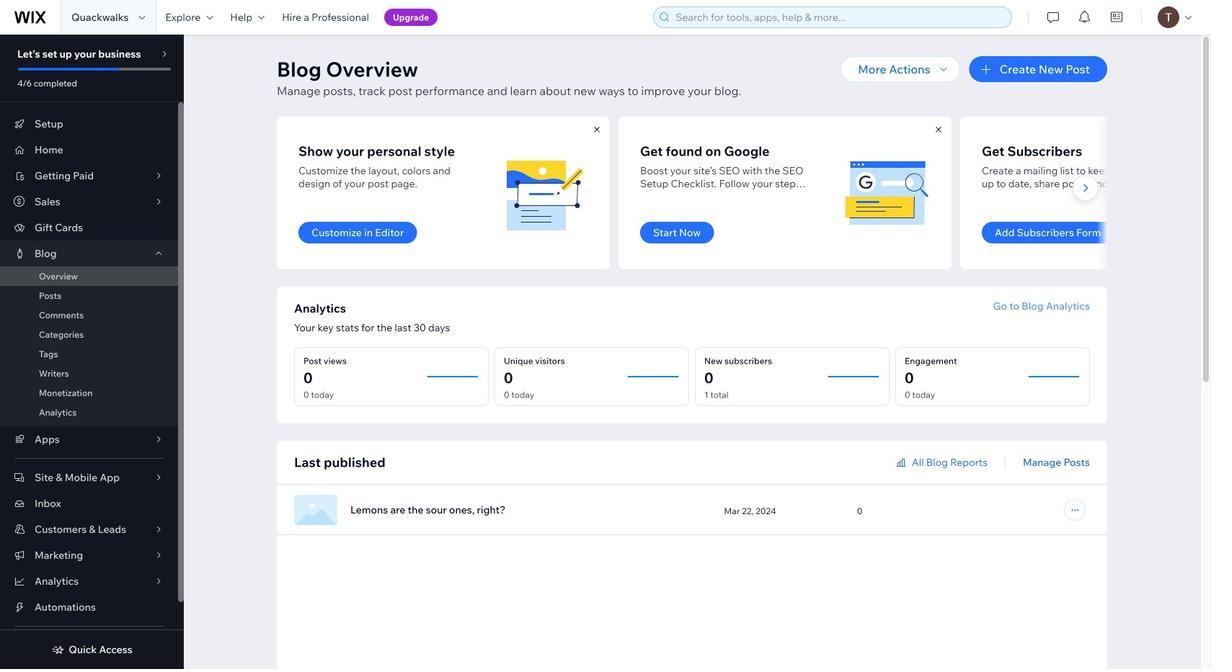 Task type: describe. For each thing, give the bounding box(es) containing it.
sidebar element
[[0, 35, 184, 670]]

blog overview.dealer.customize post page.title image
[[502, 150, 588, 236]]

blog overview.dealer.google1.title image
[[844, 150, 930, 236]]



Task type: locate. For each thing, give the bounding box(es) containing it.
Search for tools, apps, help & more... field
[[671, 7, 1007, 27]]

list
[[277, 117, 1211, 270]]



Task type: vqa. For each thing, say whether or not it's contained in the screenshot.
blog overview.dealer.customize post page.title image
yes



